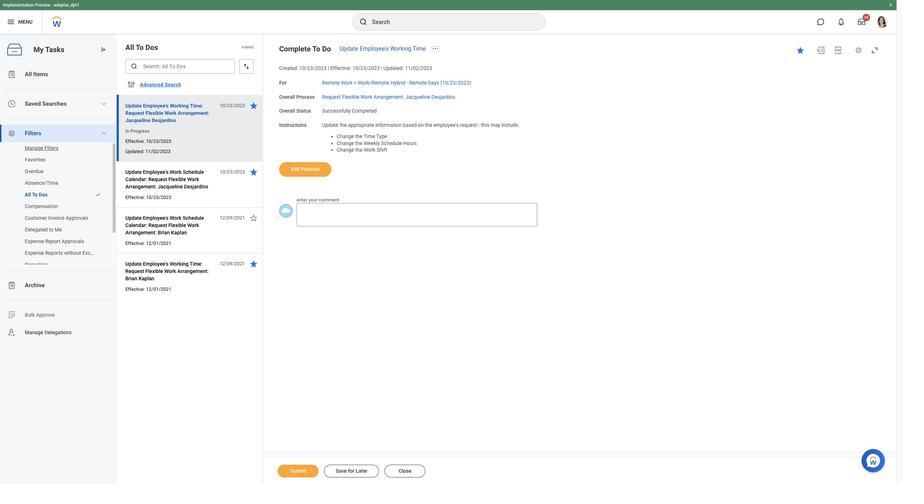 Task type: describe. For each thing, give the bounding box(es) containing it.
close environment banner image
[[889, 3, 893, 7]]

submit button
[[278, 465, 319, 478]]

schedule for update employee's work schedule calendar: request flexible work arrangement: jacqueline desjardins
[[183, 169, 204, 175]]

filters inside dropdown button
[[25, 130, 41, 137]]

2 | from the left
[[381, 65, 382, 71]]

do
[[322, 44, 331, 53]]

34 button
[[854, 14, 870, 30]]

jacqueline inside update employee's work schedule calendar: request flexible work arrangement: jacqueline desjardins
[[158, 184, 183, 190]]

kaplan inside update employee's working time: request flexible work arrangement: brian kaplan
[[139, 276, 154, 282]]

save
[[336, 468, 347, 474]]

1 vertical spatial all
[[25, 71, 32, 78]]

remote work > work/remote hybrid - remote days (10/23/2023)
[[322, 80, 471, 86]]

customer invoice approvals
[[25, 215, 88, 221]]

- inside menu banner
[[51, 3, 53, 8]]

manage for manage delegations
[[25, 330, 43, 335]]

menu banner
[[0, 0, 897, 34]]

created:
[[279, 65, 298, 71]]

on
[[418, 122, 424, 128]]

the right on
[[425, 122, 432, 128]]

Search: All To Dos text field
[[125, 59, 235, 74]]

sort image
[[243, 63, 250, 70]]

appropriate
[[348, 122, 374, 128]]

effective: for update employee's work schedule calendar: request flexible work arrangement: jacqueline desjardins
[[125, 195, 145, 200]]

update employee's working time
[[340, 45, 426, 52]]

(10/23/2023)
[[441, 80, 471, 86]]

fullscreen image
[[871, 46, 880, 55]]

update employee's working time: request flexible work arrangement: brian kaplan button
[[125, 260, 216, 283]]

status
[[296, 108, 311, 114]]

successfully completed
[[322, 108, 377, 114]]

information
[[376, 122, 402, 128]]

position
[[301, 166, 320, 172]]

manage delegations
[[25, 330, 72, 335]]

12/09/2021 for update employee's working time: request flexible work arrangement: brian kaplan
[[220, 261, 245, 267]]

advanced search
[[140, 82, 181, 88]]

11/02/2023 inside item list element
[[145, 149, 171, 154]]

arrangement: inside update employee's work schedule calendar: request flexible work arrangement: jacqueline desjardins
[[125, 184, 157, 190]]

save for later button
[[324, 465, 379, 478]]

clock check image
[[7, 100, 16, 108]]

manage filters button
[[0, 142, 104, 154]]

archive
[[25, 282, 45, 289]]

update employee's work schedule calendar: request flexible work arrangement: brian kaplan
[[125, 215, 204, 236]]

the left the weekly
[[355, 140, 363, 146]]

for
[[348, 468, 355, 474]]

3 change from the top
[[337, 147, 354, 153]]

enter your comment text field
[[297, 203, 538, 227]]

tasks
[[45, 45, 64, 54]]

update the appropriate information based on the employee's request - this may include:
[[322, 122, 519, 128]]

to inside button
[[32, 192, 38, 198]]

request flexible work arrangement: jacqueline desjardins link
[[322, 92, 456, 100]]

manage for manage filters
[[25, 145, 43, 151]]

based
[[403, 122, 417, 128]]

schedule for update employee's work schedule calendar: request flexible work arrangement: brian kaplan
[[183, 215, 204, 221]]

delegated to me button
[[0, 224, 104, 236]]

2 remote from the left
[[409, 80, 427, 86]]

process
[[296, 94, 315, 100]]

work inside 'update employee's working time: request flexible work arrangement: jacqueline desjardins'
[[165, 110, 177, 116]]

successfully
[[322, 108, 351, 114]]

desjardins inside 'update employee's working time: request flexible work arrangement: jacqueline desjardins'
[[152, 117, 176, 123]]

preview
[[35, 3, 50, 8]]

delegated
[[25, 227, 48, 233]]

update for update employee's work schedule calendar: request flexible work arrangement: brian kaplan
[[125, 215, 142, 221]]

report
[[45, 238, 60, 244]]

invoice
[[48, 215, 64, 221]]

update employee's work schedule calendar: request flexible work arrangement: brian kaplan button
[[125, 214, 216, 237]]

hybrid
[[391, 80, 405, 86]]

all items button
[[0, 66, 117, 83]]

filters inside button
[[44, 145, 58, 151]]

flexible inside 'update employee's working time: request flexible work arrangement: jacqueline desjardins'
[[146, 110, 163, 116]]

archive button
[[0, 277, 117, 294]]

0 vertical spatial jacqueline
[[406, 94, 430, 100]]

search
[[165, 82, 181, 88]]

absence/time
[[25, 180, 58, 186]]

searches
[[42, 100, 67, 107]]

1 remote from the left
[[322, 80, 340, 86]]

transformation import image
[[100, 46, 107, 53]]

all to dos inside item list element
[[125, 43, 158, 52]]

kaplan inside update employee's work schedule calendar: request flexible work arrangement: brian kaplan
[[171, 230, 187, 236]]

bulk
[[25, 312, 35, 318]]

bulk approve
[[25, 312, 55, 318]]

update for update employee's working time: request flexible work arrangement: brian kaplan
[[125, 261, 142, 267]]

effective: for update employee's work schedule calendar: request flexible work arrangement: brian kaplan
[[125, 241, 145, 246]]

time: for update employee's working time: request flexible work arrangement: jacqueline desjardins
[[190, 103, 203, 109]]

effective: 12/01/2021 for brian
[[125, 241, 171, 246]]

request inside update employee's work schedule calendar: request flexible work arrangement: brian kaplan
[[148, 222, 167, 228]]

saved searches button
[[0, 95, 117, 113]]

recruiting
[[25, 262, 48, 268]]

update employee's work schedule calendar: request flexible work arrangement: jacqueline desjardins button
[[125, 168, 216, 191]]

flexible inside update employee's working time: request flexible work arrangement: brian kaplan
[[145, 268, 163, 274]]

close
[[399, 468, 412, 474]]

menu button
[[0, 10, 42, 34]]

the down appropriate
[[355, 133, 363, 139]]

advanced search button
[[137, 77, 184, 92]]

close button
[[385, 465, 426, 478]]

remote work > work/remote hybrid - remote days (10/23/2023) link
[[322, 78, 471, 86]]

created: 10/23/2023 | effective: 10/23/2023 | updated: 11/02/2023
[[279, 65, 432, 71]]

clipboard image for archive
[[7, 281, 16, 290]]

Search Workday  search field
[[372, 14, 530, 30]]

desjardins inside request flexible work arrangement: jacqueline desjardins link
[[432, 94, 456, 100]]

brian inside update employee's working time: request flexible work arrangement: brian kaplan
[[125, 276, 137, 282]]

edit
[[291, 166, 300, 172]]

implementation
[[3, 3, 34, 8]]

all to dos button
[[0, 189, 92, 201]]

work inside the remote work > work/remote hybrid - remote days (10/23/2023) link
[[341, 80, 353, 86]]

update for update employee's work schedule calendar: request flexible work arrangement: jacqueline desjardins
[[125, 169, 142, 175]]

4
[[242, 45, 244, 49]]

overall for overall process
[[279, 94, 295, 100]]

request inside update employee's work schedule calendar: request flexible work arrangement: jacqueline desjardins
[[148, 176, 167, 182]]

search image
[[359, 18, 368, 26]]

perspective image
[[7, 129, 16, 138]]

time: for update employee's working time: request flexible work arrangement: brian kaplan
[[190, 261, 203, 267]]

4 items
[[242, 45, 254, 49]]

menu
[[18, 19, 33, 25]]

expense reports without exceptions
[[25, 250, 107, 256]]

the left shift
[[355, 147, 363, 153]]

me
[[55, 227, 62, 233]]

instructions
[[279, 122, 307, 128]]

for
[[279, 80, 287, 86]]

update for update employee's working time
[[340, 45, 358, 52]]

exceptions
[[82, 250, 107, 256]]

in progress
[[125, 128, 150, 134]]

arrangement: inside update employee's working time: request flexible work arrangement: brian kaplan
[[177, 268, 209, 274]]

dos inside item list element
[[146, 43, 158, 52]]

star image for update employee's working time: request flexible work arrangement: brian kaplan
[[249, 260, 258, 268]]

save for later
[[336, 468, 368, 474]]

customer
[[25, 215, 47, 221]]

saved
[[25, 100, 41, 107]]

items
[[33, 71, 48, 78]]

saved searches
[[25, 100, 67, 107]]

item list element
[[117, 34, 263, 484]]

2 change from the top
[[337, 140, 354, 146]]

flexible inside update employee's work schedule calendar: request flexible work arrangement: jacqueline desjardins
[[168, 176, 186, 182]]

change the time type change the weekly schedule hours change the work shift
[[337, 133, 417, 153]]

schedule inside change the time type change the weekly schedule hours change the work shift
[[381, 140, 402, 146]]

complete to do
[[279, 44, 331, 53]]

to inside item list element
[[136, 43, 144, 52]]

request
[[460, 122, 477, 128]]

profile logan mcneil image
[[877, 16, 888, 29]]

action bar region
[[263, 458, 897, 484]]

2 vertical spatial -
[[479, 122, 480, 128]]

update employee's working time: request flexible work arrangement: jacqueline desjardins button
[[125, 101, 216, 125]]

absence/time button
[[0, 177, 104, 189]]

type
[[376, 133, 387, 139]]



Task type: locate. For each thing, give the bounding box(es) containing it.
2 horizontal spatial to
[[313, 44, 320, 53]]

1 vertical spatial calendar:
[[125, 222, 147, 228]]

jacqueline inside 'update employee's working time: request flexible work arrangement: jacqueline desjardins'
[[125, 117, 151, 123]]

all to dos inside all to dos button
[[25, 192, 48, 198]]

update for update employee's working time: request flexible work arrangement: jacqueline desjardins
[[125, 103, 142, 109]]

working
[[390, 45, 412, 52], [170, 103, 189, 109], [170, 261, 189, 267]]

0 vertical spatial manage
[[25, 145, 43, 151]]

rename image
[[7, 311, 16, 319]]

export to excel image
[[817, 46, 826, 55]]

1 vertical spatial updated:
[[125, 149, 144, 154]]

1 horizontal spatial 11/02/2023
[[405, 65, 432, 71]]

11/02/2023
[[405, 65, 432, 71], [145, 149, 171, 154]]

12/01/2021 down update employee's work schedule calendar: request flexible work arrangement: brian kaplan
[[146, 241, 171, 246]]

0 vertical spatial all to dos
[[125, 43, 158, 52]]

update
[[340, 45, 358, 52], [125, 103, 142, 109], [322, 122, 339, 128], [125, 169, 142, 175], [125, 215, 142, 221], [125, 261, 142, 267]]

2 manage from the top
[[25, 330, 43, 335]]

11/02/2023 down the progress
[[145, 149, 171, 154]]

shift
[[377, 147, 387, 153]]

clipboard image inside the archive button
[[7, 281, 16, 290]]

1 vertical spatial 11/02/2023
[[145, 149, 171, 154]]

enter your comment
[[297, 197, 339, 203]]

manage
[[25, 145, 43, 151], [25, 330, 43, 335]]

2 12/09/2021 from the top
[[220, 261, 245, 267]]

updated: up the remote work > work/remote hybrid - remote days (10/23/2023) link
[[384, 65, 404, 71]]

0 horizontal spatial filters
[[25, 130, 41, 137]]

all inside item list element
[[125, 43, 134, 52]]

1 horizontal spatial to
[[136, 43, 144, 52]]

1 horizontal spatial jacqueline
[[158, 184, 183, 190]]

search image
[[131, 63, 138, 70]]

1 overall from the top
[[279, 94, 295, 100]]

employee's inside update employee's working time: request flexible work arrangement: brian kaplan
[[143, 261, 169, 267]]

0 horizontal spatial brian
[[125, 276, 137, 282]]

clipboard image left all items
[[7, 70, 16, 79]]

12/01/2021 down update employee's working time: request flexible work arrangement: brian kaplan
[[146, 287, 171, 292]]

0 vertical spatial 11/02/2023
[[405, 65, 432, 71]]

effective: 10/23/2023 down update employee's work schedule calendar: request flexible work arrangement: jacqueline desjardins
[[125, 195, 171, 200]]

0 vertical spatial approvals
[[66, 215, 88, 221]]

clipboard image for all items
[[7, 70, 16, 79]]

1 vertical spatial clipboard image
[[7, 281, 16, 290]]

0 vertical spatial schedule
[[381, 140, 402, 146]]

approvals inside button
[[62, 238, 84, 244]]

12/01/2021 for brian
[[146, 241, 171, 246]]

0 vertical spatial updated:
[[384, 65, 404, 71]]

1 horizontal spatial brian
[[158, 230, 170, 236]]

0 vertical spatial star image
[[249, 101, 258, 110]]

1 horizontal spatial filters
[[44, 145, 58, 151]]

0 vertical spatial desjardins
[[432, 94, 456, 100]]

effective: 12/01/2021
[[125, 241, 171, 246], [125, 287, 171, 292]]

0 vertical spatial -
[[51, 3, 53, 8]]

delegated to me
[[25, 227, 62, 233]]

all
[[125, 43, 134, 52], [25, 71, 32, 78], [25, 192, 31, 198]]

approvals right the invoice
[[66, 215, 88, 221]]

enter
[[297, 197, 308, 203]]

compensation
[[25, 203, 58, 209]]

days
[[428, 80, 439, 86]]

employee's inside update employee's work schedule calendar: request flexible work arrangement: jacqueline desjardins
[[143, 169, 169, 175]]

2 horizontal spatial jacqueline
[[406, 94, 430, 100]]

list containing all items
[[0, 66, 117, 341]]

1 horizontal spatial desjardins
[[184, 184, 208, 190]]

employee's for update employee's working time: request flexible work arrangement: jacqueline desjardins
[[143, 103, 169, 109]]

2 list from the top
[[0, 142, 117, 271]]

all to dos up compensation on the left top of page
[[25, 192, 48, 198]]

1 change from the top
[[337, 133, 354, 139]]

manage inside button
[[25, 145, 43, 151]]

manage down bulk
[[25, 330, 43, 335]]

reports
[[45, 250, 63, 256]]

employee's for update employee's working time
[[360, 45, 389, 52]]

later
[[356, 468, 368, 474]]

1 horizontal spatial -
[[407, 80, 408, 86]]

2 vertical spatial change
[[337, 147, 354, 153]]

working inside 'update employee's working time: request flexible work arrangement: jacqueline desjardins'
[[170, 103, 189, 109]]

1 vertical spatial change
[[337, 140, 354, 146]]

remote left >
[[322, 80, 340, 86]]

2 vertical spatial schedule
[[183, 215, 204, 221]]

clipboard image left the archive
[[7, 281, 16, 290]]

1 calendar: from the top
[[125, 176, 147, 182]]

to up search icon
[[136, 43, 144, 52]]

change
[[337, 133, 354, 139], [337, 140, 354, 146], [337, 147, 354, 153]]

schedule inside update employee's work schedule calendar: request flexible work arrangement: jacqueline desjardins
[[183, 169, 204, 175]]

2 expense from the top
[[25, 250, 44, 256]]

12/01/2021 for kaplan
[[146, 287, 171, 292]]

0 vertical spatial time
[[413, 45, 426, 52]]

all up compensation on the left top of page
[[25, 192, 31, 198]]

11/02/2023 up days
[[405, 65, 432, 71]]

0 vertical spatial time:
[[190, 103, 203, 109]]

chevron down image
[[101, 101, 107, 107]]

schedule inside update employee's work schedule calendar: request flexible work arrangement: brian kaplan
[[183, 215, 204, 221]]

2 horizontal spatial desjardins
[[432, 94, 456, 100]]

brian
[[158, 230, 170, 236], [125, 276, 137, 282]]

0 vertical spatial calendar:
[[125, 176, 147, 182]]

employee's for update employee's work schedule calendar: request flexible work arrangement: brian kaplan
[[143, 215, 169, 221]]

0 vertical spatial effective: 10/23/2023
[[125, 139, 171, 144]]

effective: 10/23/2023
[[125, 139, 171, 144], [125, 195, 171, 200]]

configure image
[[127, 80, 136, 89]]

2 effective: 10/23/2023 from the top
[[125, 195, 171, 200]]

1 vertical spatial working
[[170, 103, 189, 109]]

1 vertical spatial -
[[407, 80, 408, 86]]

overall down for
[[279, 94, 295, 100]]

advanced
[[140, 82, 163, 88]]

1 vertical spatial effective: 10/23/2023
[[125, 195, 171, 200]]

0 vertical spatial 12/09/2021
[[220, 215, 245, 221]]

0 horizontal spatial all to dos
[[25, 192, 48, 198]]

update employee's working time link
[[340, 45, 426, 52]]

calendar: for update employee's work schedule calendar: request flexible work arrangement: jacqueline desjardins
[[125, 176, 147, 182]]

star image for update employee's work schedule calendar: request flexible work arrangement: brian kaplan
[[249, 214, 258, 222]]

comment
[[319, 197, 339, 203]]

update for update the appropriate information based on the employee's request - this may include:
[[322, 122, 339, 128]]

0 vertical spatial overall
[[279, 94, 295, 100]]

dos up search: all to dos text box
[[146, 43, 158, 52]]

jacqueline
[[406, 94, 430, 100], [125, 117, 151, 123], [158, 184, 183, 190]]

1 12/09/2021 from the top
[[220, 215, 245, 221]]

effective: 12/01/2021 for kaplan
[[125, 287, 171, 292]]

to left do
[[313, 44, 320, 53]]

to
[[49, 227, 53, 233]]

1 clipboard image from the top
[[7, 70, 16, 79]]

all up search icon
[[125, 43, 134, 52]]

0 horizontal spatial updated:
[[125, 149, 144, 154]]

to up compensation on the left top of page
[[32, 192, 38, 198]]

2 vertical spatial working
[[170, 261, 189, 267]]

arrangement: inside 'update employee's working time: request flexible work arrangement: jacqueline desjardins'
[[178, 110, 209, 116]]

effective: for update employee's working time: request flexible work arrangement: brian kaplan
[[125, 287, 145, 292]]

user plus image
[[7, 328, 16, 337]]

justify image
[[7, 18, 15, 26]]

0 vertical spatial effective: 12/01/2021
[[125, 241, 171, 246]]

12/01/2021
[[146, 241, 171, 246], [146, 287, 171, 292]]

employee's for update employee's work schedule calendar: request flexible work arrangement: jacqueline desjardins
[[143, 169, 169, 175]]

time: inside 'update employee's working time: request flexible work arrangement: jacqueline desjardins'
[[190, 103, 203, 109]]

0 vertical spatial kaplan
[[171, 230, 187, 236]]

check image
[[96, 192, 101, 197]]

working for update employee's working time: request flexible work arrangement: jacqueline desjardins
[[170, 103, 189, 109]]

time: inside update employee's working time: request flexible work arrangement: brian kaplan
[[190, 261, 203, 267]]

customer invoice approvals button
[[0, 212, 104, 224]]

2 horizontal spatial -
[[479, 122, 480, 128]]

2 calendar: from the top
[[125, 222, 147, 228]]

expense inside button
[[25, 238, 44, 244]]

0 vertical spatial 12/01/2021
[[146, 241, 171, 246]]

list containing manage filters
[[0, 142, 117, 271]]

star image for update employee's work schedule calendar: request flexible work arrangement: jacqueline desjardins
[[249, 168, 258, 176]]

updated: down in progress
[[125, 149, 144, 154]]

overall status element
[[322, 104, 377, 115]]

dos down absence/time
[[39, 192, 48, 198]]

expense down the delegated
[[25, 238, 44, 244]]

working inside update employee's working time: request flexible work arrangement: brian kaplan
[[170, 261, 189, 267]]

1 vertical spatial time:
[[190, 261, 203, 267]]

list
[[0, 66, 117, 341], [0, 142, 117, 271]]

2 star image from the top
[[249, 214, 258, 222]]

time inside change the time type change the weekly schedule hours change the work shift
[[364, 133, 375, 139]]

overdue
[[25, 168, 44, 174]]

work inside update employee's working time: request flexible work arrangement: brian kaplan
[[164, 268, 176, 274]]

1 12/01/2021 from the top
[[146, 241, 171, 246]]

dos
[[146, 43, 158, 52], [39, 192, 48, 198]]

employee's
[[360, 45, 389, 52], [143, 103, 169, 109], [143, 169, 169, 175], [143, 215, 169, 221], [143, 261, 169, 267]]

0 vertical spatial dos
[[146, 43, 158, 52]]

effective: 10/23/2023 up updated: 11/02/2023 on the left top
[[125, 139, 171, 144]]

overall up instructions
[[279, 108, 295, 114]]

compensation button
[[0, 201, 104, 212]]

0 vertical spatial filters
[[25, 130, 41, 137]]

1 horizontal spatial time
[[413, 45, 426, 52]]

1 vertical spatial approvals
[[62, 238, 84, 244]]

34
[[865, 15, 869, 19]]

- left this at top
[[479, 122, 480, 128]]

work inside change the time type change the weekly schedule hours change the work shift
[[364, 147, 376, 153]]

12/09/2021
[[220, 215, 245, 221], [220, 261, 245, 267]]

delegations
[[45, 330, 72, 335]]

working for update employee's working time
[[390, 45, 412, 52]]

request inside update employee's working time: request flexible work arrangement: brian kaplan
[[125, 268, 144, 274]]

chevron down image
[[101, 131, 107, 136]]

update inside update employee's work schedule calendar: request flexible work arrangement: brian kaplan
[[125, 215, 142, 221]]

work
[[341, 80, 353, 86], [361, 94, 372, 100], [165, 110, 177, 116], [364, 147, 376, 153], [170, 169, 182, 175], [187, 176, 199, 182], [170, 215, 182, 221], [187, 222, 199, 228], [164, 268, 176, 274]]

approvals for expense report approvals
[[62, 238, 84, 244]]

1 horizontal spatial kaplan
[[171, 230, 187, 236]]

working for update employee's working time: request flexible work arrangement: brian kaplan
[[170, 261, 189, 267]]

may
[[491, 122, 501, 128]]

employee's for update employee's working time: request flexible work arrangement: brian kaplan
[[143, 261, 169, 267]]

- right hybrid
[[407, 80, 408, 86]]

0 horizontal spatial -
[[51, 3, 53, 8]]

notifications large image
[[838, 18, 845, 26]]

request flexible work arrangement: jacqueline desjardins
[[322, 94, 456, 100]]

weekly
[[364, 140, 380, 146]]

0 horizontal spatial to
[[32, 192, 38, 198]]

employee's inside update employee's work schedule calendar: request flexible work arrangement: brian kaplan
[[143, 215, 169, 221]]

1 horizontal spatial dos
[[146, 43, 158, 52]]

0 vertical spatial star image
[[796, 46, 805, 55]]

my tasks element
[[0, 34, 117, 484]]

your
[[309, 197, 318, 203]]

star image for update employee's working time: request flexible work arrangement: jacqueline desjardins
[[249, 101, 258, 110]]

expense for expense report approvals
[[25, 238, 44, 244]]

dos inside button
[[39, 192, 48, 198]]

all to dos
[[125, 43, 158, 52], [25, 192, 48, 198]]

2 vertical spatial all
[[25, 192, 31, 198]]

1 vertical spatial jacqueline
[[125, 117, 151, 123]]

- right preview
[[51, 3, 53, 8]]

1 vertical spatial 12/09/2021
[[220, 261, 245, 267]]

1 vertical spatial time
[[364, 133, 375, 139]]

1 vertical spatial star image
[[249, 168, 258, 176]]

flexible
[[342, 94, 359, 100], [146, 110, 163, 116], [168, 176, 186, 182], [168, 222, 186, 228], [145, 268, 163, 274]]

work inside request flexible work arrangement: jacqueline desjardins link
[[361, 94, 372, 100]]

update employee's working time: request flexible work arrangement: brian kaplan
[[125, 261, 209, 282]]

2 12/01/2021 from the top
[[146, 287, 171, 292]]

1 horizontal spatial |
[[381, 65, 382, 71]]

effective:
[[330, 65, 351, 71], [125, 139, 145, 144], [125, 195, 145, 200], [125, 241, 145, 246], [125, 287, 145, 292]]

1 effective: 10/23/2023 from the top
[[125, 139, 171, 144]]

0 horizontal spatial kaplan
[[139, 276, 154, 282]]

update inside 'update employee's working time: request flexible work arrangement: jacqueline desjardins'
[[125, 103, 142, 109]]

0 horizontal spatial 11/02/2023
[[145, 149, 171, 154]]

my
[[34, 45, 44, 54]]

2 overall from the top
[[279, 108, 295, 114]]

approvals for customer invoice approvals
[[66, 215, 88, 221]]

adeptai_dpt1
[[54, 3, 79, 8]]

brian inside update employee's work schedule calendar: request flexible work arrangement: brian kaplan
[[158, 230, 170, 236]]

updated: inside item list element
[[125, 149, 144, 154]]

request
[[322, 94, 341, 100], [125, 110, 144, 116], [148, 176, 167, 182], [148, 222, 167, 228], [125, 268, 144, 274]]

favorites
[[25, 157, 46, 163]]

0 vertical spatial all
[[125, 43, 134, 52]]

filters up manage filters
[[25, 130, 41, 137]]

2 vertical spatial jacqueline
[[158, 184, 183, 190]]

1 list from the top
[[0, 66, 117, 341]]

12/09/2021 for update employee's work schedule calendar: request flexible work arrangement: brian kaplan
[[220, 215, 245, 221]]

time:
[[190, 103, 203, 109], [190, 261, 203, 267]]

| down do
[[328, 65, 329, 71]]

desjardins
[[432, 94, 456, 100], [152, 117, 176, 123], [184, 184, 208, 190]]

remote left days
[[409, 80, 427, 86]]

calendar: inside update employee's work schedule calendar: request flexible work arrangement: brian kaplan
[[125, 222, 147, 228]]

filters up favorites 'button'
[[44, 145, 58, 151]]

arrangement: inside update employee's work schedule calendar: request flexible work arrangement: brian kaplan
[[125, 230, 157, 236]]

0 horizontal spatial desjardins
[[152, 117, 176, 123]]

1 star image from the top
[[249, 101, 258, 110]]

arrangement:
[[374, 94, 404, 100], [178, 110, 209, 116], [125, 184, 157, 190], [125, 230, 157, 236], [177, 268, 209, 274]]

expense report approvals
[[25, 238, 84, 244]]

1 vertical spatial filters
[[44, 145, 58, 151]]

update inside update employee's work schedule calendar: request flexible work arrangement: jacqueline desjardins
[[125, 169, 142, 175]]

expense up recruiting
[[25, 250, 44, 256]]

overall for overall status
[[279, 108, 295, 114]]

view printable version (pdf) image
[[834, 46, 843, 55]]

| up work/remote
[[381, 65, 382, 71]]

submit
[[290, 468, 306, 474]]

1 vertical spatial schedule
[[183, 169, 204, 175]]

progress
[[131, 128, 150, 134]]

edit position
[[291, 166, 320, 172]]

flexible inside update employee's work schedule calendar: request flexible work arrangement: brian kaplan
[[168, 222, 186, 228]]

approve
[[36, 312, 55, 318]]

1 horizontal spatial remote
[[409, 80, 427, 86]]

include:
[[502, 122, 519, 128]]

manage filters
[[25, 145, 58, 151]]

1 horizontal spatial all to dos
[[125, 43, 158, 52]]

kaplan
[[171, 230, 187, 236], [139, 276, 154, 282]]

expense for expense reports without exceptions
[[25, 250, 44, 256]]

manage up favorites
[[25, 145, 43, 151]]

approvals inside button
[[66, 215, 88, 221]]

0 horizontal spatial jacqueline
[[125, 117, 151, 123]]

employee's inside 'update employee's working time: request flexible work arrangement: jacqueline desjardins'
[[143, 103, 169, 109]]

1 | from the left
[[328, 65, 329, 71]]

the
[[340, 122, 347, 128], [425, 122, 432, 128], [355, 133, 363, 139], [355, 140, 363, 146], [355, 147, 363, 153]]

1 vertical spatial overall
[[279, 108, 295, 114]]

favorites button
[[0, 154, 104, 166]]

1 vertical spatial brian
[[125, 276, 137, 282]]

0 vertical spatial working
[[390, 45, 412, 52]]

items
[[245, 45, 254, 49]]

2 vertical spatial desjardins
[[184, 184, 208, 190]]

0 horizontal spatial remote
[[322, 80, 340, 86]]

1 vertical spatial manage
[[25, 330, 43, 335]]

expense inside button
[[25, 250, 44, 256]]

request inside 'update employee's working time: request flexible work arrangement: jacqueline desjardins'
[[125, 110, 144, 116]]

filters
[[25, 130, 41, 137], [44, 145, 58, 151]]

calendar: inside update employee's work schedule calendar: request flexible work arrangement: jacqueline desjardins
[[125, 176, 147, 182]]

the down successfully completed
[[340, 122, 347, 128]]

1 vertical spatial all to dos
[[25, 192, 48, 198]]

1 vertical spatial desjardins
[[152, 117, 176, 123]]

clipboard image inside all items button
[[7, 70, 16, 79]]

>
[[354, 80, 357, 86]]

1 vertical spatial kaplan
[[139, 276, 154, 282]]

1 effective: 12/01/2021 from the top
[[125, 241, 171, 246]]

1 vertical spatial expense
[[25, 250, 44, 256]]

updated: 11/02/2023
[[125, 149, 171, 154]]

0 vertical spatial change
[[337, 133, 354, 139]]

updated:
[[384, 65, 404, 71], [125, 149, 144, 154]]

filters button
[[0, 125, 117, 142]]

0 vertical spatial brian
[[158, 230, 170, 236]]

effective: 12/01/2021 down update employee's working time: request flexible work arrangement: brian kaplan
[[125, 287, 171, 292]]

2 clipboard image from the top
[[7, 281, 16, 290]]

calendar: for update employee's work schedule calendar: request flexible work arrangement: brian kaplan
[[125, 222, 147, 228]]

inbox large image
[[858, 18, 866, 26]]

1 horizontal spatial updated:
[[384, 65, 404, 71]]

1 vertical spatial star image
[[249, 214, 258, 222]]

effective: 12/01/2021 down update employee's work schedule calendar: request flexible work arrangement: brian kaplan
[[125, 241, 171, 246]]

1 vertical spatial 12/01/2021
[[146, 287, 171, 292]]

1 vertical spatial effective: 12/01/2021
[[125, 287, 171, 292]]

0 horizontal spatial |
[[328, 65, 329, 71]]

clipboard image
[[7, 70, 16, 79], [7, 281, 16, 290]]

overall status
[[279, 108, 311, 114]]

0 vertical spatial expense
[[25, 238, 44, 244]]

1 manage from the top
[[25, 145, 43, 151]]

2 vertical spatial star image
[[249, 260, 258, 268]]

0 vertical spatial clipboard image
[[7, 70, 16, 79]]

update inside update employee's working time: request flexible work arrangement: brian kaplan
[[125, 261, 142, 267]]

star image
[[796, 46, 805, 55], [249, 168, 258, 176], [249, 260, 258, 268]]

gear image
[[855, 47, 863, 54]]

in
[[125, 128, 129, 134]]

approvals up without
[[62, 238, 84, 244]]

desjardins inside update employee's work schedule calendar: request flexible work arrangement: jacqueline desjardins
[[184, 184, 208, 190]]

recruiting button
[[0, 259, 104, 271]]

0 horizontal spatial dos
[[39, 192, 48, 198]]

star image
[[249, 101, 258, 110], [249, 214, 258, 222]]

1 vertical spatial dos
[[39, 192, 48, 198]]

update employee's working time: request flexible work arrangement: jacqueline desjardins
[[125, 103, 209, 123]]

expense
[[25, 238, 44, 244], [25, 250, 44, 256]]

1 expense from the top
[[25, 238, 44, 244]]

0 horizontal spatial time
[[364, 133, 375, 139]]

bulk approve link
[[0, 306, 117, 324]]

all left the items
[[25, 71, 32, 78]]

my tasks
[[34, 45, 64, 54]]

all to dos up search icon
[[125, 43, 158, 52]]

2 effective: 12/01/2021 from the top
[[125, 287, 171, 292]]



Task type: vqa. For each thing, say whether or not it's contained in the screenshot.
we associated with Are we paying for potential?
no



